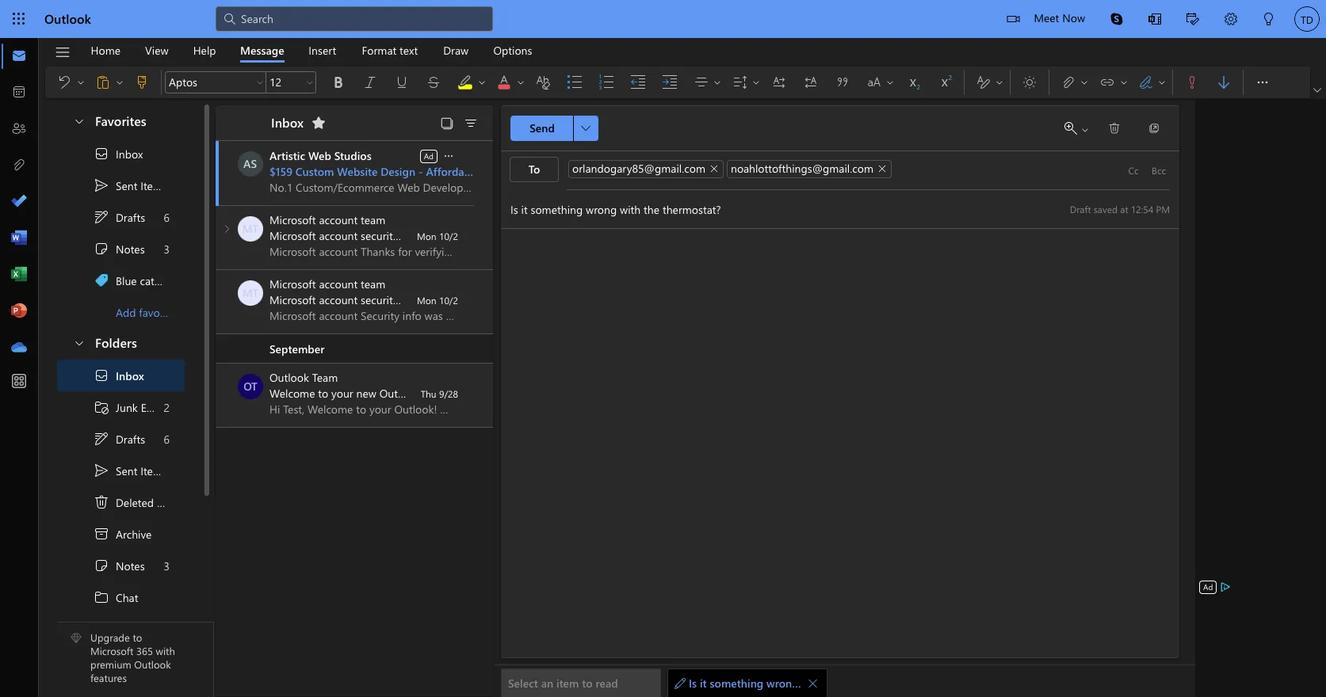 Task type: vqa. For each thing, say whether or not it's contained in the screenshot.
topmost YOU
no



Task type: describe. For each thing, give the bounding box(es) containing it.
 notes for 1st '' tree item from the top of the page
[[94, 241, 145, 257]]

 inside dropdown button
[[477, 78, 487, 87]]

 tree item
[[57, 519, 185, 550]]

cc
[[1129, 164, 1139, 177]]

email
[[141, 400, 167, 415]]

website
[[337, 164, 378, 179]]

options button
[[482, 38, 544, 63]]

draft
[[1070, 203, 1092, 215]]

with inside reading pane main content
[[802, 676, 824, 691]]

 button
[[48, 70, 75, 95]]

favorites tree
[[57, 100, 185, 328]]

 button
[[442, 148, 456, 163]]

Select a conversation checkbox
[[238, 374, 270, 400]]

the
[[827, 676, 843, 691]]

microsoft account team image for select a conversation checkbox
[[238, 281, 263, 306]]

design
[[381, 164, 416, 179]]

 for second '' tree item
[[94, 558, 109, 574]]

3 for 1st '' tree item from the top of the page
[[164, 241, 170, 257]]

 tree item for 
[[57, 201, 185, 233]]

cc button
[[1121, 158, 1147, 183]]

added
[[445, 293, 476, 308]]

message button
[[228, 38, 296, 63]]

 for the  dropdown button inside the reading pane main content
[[581, 124, 591, 133]]


[[1139, 75, 1155, 90]]

account right thu
[[446, 386, 485, 401]]

inbox heading
[[251, 105, 331, 140]]

 
[[694, 75, 722, 90]]

basic text group
[[165, 67, 969, 98]]

 archive
[[94, 527, 152, 542]]

 inside the ' '
[[1081, 125, 1090, 135]]

 button down draw "button"
[[450, 67, 489, 98]]

insert button
[[297, 38, 348, 63]]

upgrade
[[90, 632, 130, 645]]

ot
[[244, 379, 258, 394]]

microsoft account team image for select a conversation option
[[238, 216, 263, 242]]

 button
[[87, 70, 113, 95]]

mon for was
[[417, 294, 437, 307]]

 for 
[[1109, 122, 1121, 135]]

 blue category
[[94, 273, 183, 289]]

1  tree item from the top
[[57, 170, 185, 201]]

 inside  
[[995, 78, 1005, 87]]

add
[[116, 305, 136, 320]]

outlook banner
[[0, 0, 1327, 40]]

drafts for 
[[116, 432, 145, 447]]

 for 1st '' tree item from the top of the page
[[94, 241, 109, 257]]

$159
[[270, 164, 293, 179]]

12:54
[[1131, 203, 1154, 215]]

text highlight color image
[[458, 75, 489, 90]]


[[1065, 122, 1078, 135]]

artistic
[[270, 148, 305, 163]]

 for  chat
[[94, 590, 109, 606]]

 inside  
[[713, 78, 722, 87]]

 button
[[1136, 0, 1174, 40]]

 button
[[1251, 0, 1289, 40]]

meet now
[[1034, 10, 1086, 25]]

outlook for outlook
[[44, 10, 91, 27]]


[[362, 75, 378, 90]]


[[331, 75, 347, 90]]

 button
[[418, 70, 450, 95]]

items for  tree item
[[157, 495, 184, 510]]

 notes for second '' tree item
[[94, 558, 145, 574]]

 for  dropdown button
[[442, 149, 455, 162]]

inbox inside inbox 
[[271, 114, 304, 130]]

 
[[56, 75, 86, 90]]

thu 9/28
[[421, 388, 458, 400]]

powerpoint image
[[11, 304, 27, 320]]

onedrive image
[[11, 340, 27, 356]]

inbox for first "" tree item from the top
[[116, 146, 143, 161]]

view
[[145, 42, 169, 57]]

outlook team
[[270, 370, 338, 385]]

 button
[[1098, 0, 1136, 38]]

outlook for outlook team
[[270, 370, 309, 385]]

thermostat?
[[846, 676, 906, 691]]

an
[[541, 676, 554, 691]]

deleted
[[116, 495, 154, 510]]

account up the microsoft account security info verification
[[319, 213, 358, 228]]

upgrade to microsoft 365 with premium outlook features
[[90, 632, 175, 685]]


[[426, 75, 442, 90]]

 for  deleted items
[[94, 495, 109, 511]]

 for  popup button
[[1255, 75, 1271, 90]]

help
[[193, 42, 216, 57]]

 for 
[[94, 431, 109, 447]]

was
[[424, 293, 442, 308]]

security for was
[[361, 293, 398, 308]]

 button right font size text field
[[304, 71, 316, 94]]

features
[[90, 672, 127, 685]]

team for verification
[[361, 213, 386, 228]]

Select a conversation checkbox
[[238, 281, 270, 306]]


[[1216, 75, 1232, 90]]

 button
[[807, 673, 819, 695]]

orlandogary85@gmail.com
[[573, 161, 706, 176]]

 sent items for second the '' tree item from the bottom of the application containing outlook
[[94, 178, 167, 193]]

 tree item
[[57, 265, 185, 297]]

custom
[[296, 164, 334, 179]]

favorites
[[95, 113, 146, 129]]

1  tree item from the top
[[57, 233, 185, 265]]

10/2 for was
[[439, 294, 458, 307]]

 drafts for 
[[94, 209, 145, 225]]

add favorite
[[116, 305, 176, 320]]

reading pane main content
[[495, 99, 1196, 698]]


[[772, 75, 787, 90]]

mon for verification
[[417, 230, 437, 243]]

 inside folders tree item
[[73, 337, 86, 349]]

 
[[95, 75, 124, 90]]


[[1263, 13, 1276, 25]]

 left font size text field
[[255, 78, 265, 87]]

home button
[[79, 38, 132, 63]]

message
[[240, 42, 284, 57]]


[[440, 117, 454, 131]]

noahlottofthings@gmail.com
[[731, 161, 874, 176]]

increase indent image
[[662, 75, 694, 90]]

 tree item
[[57, 392, 185, 423]]

to do image
[[11, 194, 27, 210]]

inbox 
[[271, 114, 327, 131]]

 button
[[386, 70, 418, 95]]

account up september heading
[[319, 293, 358, 308]]

account down website
[[319, 228, 358, 243]]


[[222, 11, 238, 27]]

 tree item for 
[[57, 423, 185, 455]]


[[694, 75, 710, 90]]

items for second the '' tree item from the bottom of the application containing outlook
[[141, 178, 167, 193]]

chat
[[116, 590, 138, 605]]

Add a subject text field
[[501, 197, 1056, 222]]

microsoft account team for microsoft account security info was added
[[270, 277, 386, 292]]

bcc
[[1152, 164, 1166, 177]]

 button
[[458, 112, 484, 134]]

outlook inside upgrade to microsoft 365 with premium outlook features
[[134, 658, 171, 672]]

blue
[[116, 273, 137, 288]]


[[394, 75, 410, 90]]

items for first the '' tree item from the bottom
[[141, 463, 167, 479]]


[[220, 223, 233, 236]]

2  tree item from the top
[[57, 614, 185, 645]]

1  tree item from the top
[[57, 138, 185, 170]]

3 for second '' tree item
[[164, 559, 170, 574]]

 for the rightmost the  dropdown button
[[1314, 86, 1322, 94]]

 button inside basic text group
[[515, 70, 527, 95]]

noahlottofthings@gmail.com button
[[727, 160, 892, 178]]

september heading
[[216, 335, 493, 364]]

format text
[[362, 42, 418, 57]]


[[1111, 13, 1124, 25]]

clipboard group
[[48, 67, 158, 98]]

your
[[331, 386, 353, 401]]

 sent items for first the '' tree item from the bottom
[[94, 463, 167, 479]]

Font text field
[[166, 73, 253, 92]]

 inside favorites tree item
[[73, 115, 86, 127]]


[[94, 400, 109, 416]]

 button
[[1212, 0, 1251, 40]]

favorites tree item
[[57, 106, 185, 138]]

with inside upgrade to microsoft 365 with premium outlook features
[[156, 645, 175, 658]]

draw
[[444, 42, 469, 57]]

folders
[[95, 335, 137, 351]]

outlook.com
[[380, 386, 443, 401]]

mt for select a conversation checkbox
[[242, 285, 259, 301]]

add favorite tree item
[[57, 297, 185, 328]]

Select a conversation checkbox
[[238, 216, 270, 242]]

is
[[689, 676, 697, 691]]

send button
[[511, 116, 574, 141]]

 button inside basic text group
[[476, 70, 488, 95]]

 inbox inside favorites tree
[[94, 146, 143, 162]]

account up microsoft account security info was added
[[319, 277, 358, 292]]

 button
[[220, 223, 233, 236]]

1  tree item from the top
[[57, 582, 185, 614]]

 right font size text field
[[305, 78, 315, 87]]

 button
[[764, 70, 795, 95]]

select
[[508, 676, 538, 691]]



Task type: locate. For each thing, give the bounding box(es) containing it.
 notes inside favorites tree
[[94, 241, 145, 257]]

 
[[867, 75, 895, 90]]

home
[[91, 42, 121, 57]]

 button
[[1311, 82, 1325, 98], [573, 116, 599, 141]]

0 vertical spatial 6
[[164, 210, 170, 225]]

2 3 from the top
[[164, 559, 170, 574]]


[[1187, 13, 1200, 25]]

0 vertical spatial mt
[[242, 221, 259, 236]]

$159 custom website design - affordable & reliable
[[270, 164, 534, 179]]

 drafts inside tree
[[94, 431, 145, 447]]

2 10/2 from the top
[[439, 294, 458, 307]]

2 info from the top
[[402, 293, 420, 308]]

1  drafts from the top
[[94, 209, 145, 225]]

notes up the blue
[[116, 241, 145, 257]]

1 vertical spatial 
[[94, 368, 109, 384]]

1 horizontal spatial 
[[1109, 122, 1121, 135]]

 inside reading pane main content
[[581, 124, 591, 133]]

ad inside "message list no conversations selected" list box
[[424, 150, 434, 161]]

0 vertical spatial  notes
[[94, 241, 145, 257]]

2 6 from the top
[[164, 432, 170, 447]]

1 vertical spatial 
[[442, 149, 455, 162]]

1 vertical spatial  tree item
[[57, 423, 185, 455]]

0 vertical spatial 
[[94, 241, 109, 257]]

6 left 
[[164, 210, 170, 225]]

2 vertical spatial to
[[582, 676, 593, 691]]

1 vertical spatial team
[[361, 277, 386, 292]]

0 vertical spatial 
[[94, 146, 109, 162]]

0 horizontal spatial with
[[156, 645, 175, 658]]

team
[[361, 213, 386, 228], [361, 277, 386, 292]]

0 vertical spatial mon
[[417, 230, 437, 243]]

 right 
[[76, 78, 86, 87]]

 tree item down favorites
[[57, 138, 185, 170]]

microsoft account team
[[270, 213, 386, 228], [270, 277, 386, 292]]

mail image
[[11, 48, 27, 64]]

1 horizontal spatial to
[[318, 386, 328, 401]]

2  tree item from the top
[[57, 550, 185, 582]]

mt for select a conversation option
[[242, 221, 259, 236]]

 button inside favorites tree item
[[65, 106, 92, 136]]

1  sent items from the top
[[94, 178, 167, 193]]

0 vertical spatial 
[[94, 590, 109, 606]]

outlook up '' button at the top left
[[44, 10, 91, 27]]


[[1148, 122, 1161, 135]]

1 vertical spatial 
[[94, 495, 109, 511]]

0 vertical spatial  tree item
[[57, 201, 185, 233]]

 left chat
[[94, 590, 109, 606]]

left-rail-appbar navigation
[[3, 38, 35, 366]]


[[1022, 75, 1038, 90]]

1 vertical spatial notes
[[116, 559, 145, 574]]

0 vertical spatial notes
[[116, 241, 145, 257]]


[[95, 75, 111, 90]]

 right 
[[1081, 125, 1090, 135]]

2  sent items from the top
[[94, 463, 167, 479]]

team up the microsoft account security info verification
[[361, 213, 386, 228]]

security for verification
[[361, 228, 398, 243]]

2 team from the top
[[361, 277, 386, 292]]

send
[[530, 121, 555, 136]]

 inbox down favorites tree item
[[94, 146, 143, 162]]

 down favorites tree item
[[94, 146, 109, 162]]

mt inside select a conversation checkbox
[[242, 285, 259, 301]]

1  tree item from the top
[[57, 201, 185, 233]]

artistic web studios
[[270, 148, 372, 163]]

1 vertical spatial 10/2
[[439, 294, 458, 307]]

1 vertical spatial 
[[94, 622, 109, 638]]

1 vertical spatial  notes
[[94, 558, 145, 574]]

info for was
[[402, 293, 420, 308]]

items up  deleted items
[[141, 463, 167, 479]]

inbox left  button
[[271, 114, 304, 130]]

 right the ' '
[[1109, 122, 1121, 135]]

subscript image
[[906, 75, 937, 90]]

0 vertical spatial with
[[156, 645, 175, 658]]


[[835, 75, 851, 90]]

2  from the top
[[94, 431, 109, 447]]

0 vertical spatial  tree item
[[57, 233, 185, 265]]

 down 
[[94, 558, 109, 574]]

2  from the top
[[94, 622, 109, 638]]

2 vertical spatial outlook
[[134, 658, 171, 672]]

6 inside tree
[[164, 432, 170, 447]]

inbox for 2nd "" tree item from the top of the application containing outlook
[[116, 368, 144, 383]]

 right 
[[1255, 75, 1271, 90]]

to left read
[[582, 676, 593, 691]]

notes for 1st '' tree item from the top of the page
[[116, 241, 145, 257]]

select an item to read button
[[501, 669, 661, 698]]

1 horizontal spatial ad
[[1204, 582, 1214, 593]]

tab list containing home
[[79, 38, 545, 63]]

1 microsoft account team from the top
[[270, 213, 386, 228]]

Search for email, meetings, files and more. field
[[239, 10, 484, 27]]

1  inbox from the top
[[94, 146, 143, 162]]

ad left set your advertising preferences image
[[1204, 582, 1214, 593]]

 button down  
[[65, 106, 92, 136]]

microsoft account team image right  dropdown button
[[238, 216, 263, 242]]

to inside button
[[582, 676, 593, 691]]

0 vertical spatial 
[[94, 209, 109, 225]]

 inbox up  tree item in the left bottom of the page
[[94, 368, 144, 384]]

3 inside tree
[[164, 559, 170, 574]]

verification
[[424, 228, 477, 243]]

 right send button at the left top of page
[[581, 124, 591, 133]]

tab list
[[79, 38, 545, 63]]

ad left  dropdown button
[[424, 150, 434, 161]]

1 10/2 from the top
[[439, 230, 458, 243]]

 button inside 'include' group
[[1118, 70, 1131, 95]]

 inside " "
[[1158, 78, 1167, 87]]

 inside favorites tree
[[94, 146, 109, 162]]

 button
[[795, 70, 827, 95]]


[[1225, 13, 1238, 25]]


[[463, 116, 479, 132]]

 
[[976, 75, 1005, 90]]

 inside tree
[[94, 368, 109, 384]]

 drafts down  tree item in the left bottom of the page
[[94, 431, 145, 447]]

9/28
[[439, 388, 458, 400]]

to down team
[[318, 386, 328, 401]]

1  from the top
[[94, 146, 109, 162]]

0 horizontal spatial 
[[581, 124, 591, 133]]

1 vertical spatial mon 10/2
[[417, 294, 458, 307]]

affordable
[[426, 164, 480, 179]]

tree containing 
[[57, 360, 185, 677]]

 left  button
[[516, 78, 526, 87]]

 button inside reading pane main content
[[573, 116, 599, 141]]

 inside  
[[1080, 78, 1090, 87]]

to
[[318, 386, 328, 401], [133, 632, 142, 645], [582, 676, 593, 691]]

microsoft account team up the microsoft account security info verification
[[270, 213, 386, 228]]

 right premium features 'icon'
[[94, 622, 109, 638]]

sent
[[116, 178, 138, 193], [116, 463, 138, 479]]


[[867, 75, 883, 90]]

2  from the top
[[94, 558, 109, 574]]

 drafts inside favorites tree
[[94, 209, 145, 225]]

0 vertical spatial 
[[1109, 122, 1121, 135]]

 tree item down  archive
[[57, 550, 185, 582]]

1 mon 10/2 from the top
[[417, 230, 458, 243]]

2  notes from the top
[[94, 558, 145, 574]]

2 notes from the top
[[116, 559, 145, 574]]

numbering image
[[599, 75, 630, 90]]

 inside  
[[752, 78, 761, 87]]

 up 
[[94, 368, 109, 384]]

 inside tree
[[94, 431, 109, 447]]

files image
[[11, 158, 27, 174]]

items inside  deleted items
[[157, 495, 184, 510]]

 for first "" tree item from the top
[[94, 146, 109, 162]]

 left folders
[[73, 337, 86, 349]]

inbox down favorites tree item
[[116, 146, 143, 161]]

2 horizontal spatial to
[[582, 676, 593, 691]]

2 vertical spatial items
[[157, 495, 184, 510]]

 for 
[[94, 209, 109, 225]]

mt inside select a conversation option
[[242, 221, 259, 236]]

 right ''
[[886, 78, 895, 87]]

item
[[557, 676, 579, 691]]

1 vertical spatial sent
[[116, 463, 138, 479]]

team up microsoft account security info was added
[[361, 277, 386, 292]]

0 vertical spatial microsoft account team
[[270, 213, 386, 228]]

microsoft inside upgrade to microsoft 365 with premium outlook features
[[90, 645, 134, 658]]

sent down favorites tree item
[[116, 178, 138, 193]]

1 vertical spatial  drafts
[[94, 431, 145, 447]]

mon 10/2 up was
[[417, 230, 458, 243]]

1 vertical spatial inbox
[[116, 146, 143, 161]]

drafts inside tree
[[116, 432, 145, 447]]

 sent items inside tree
[[94, 463, 167, 479]]

1 mt from the top
[[242, 221, 259, 236]]

2 vertical spatial inbox
[[116, 368, 144, 383]]

0 horizontal spatial 
[[94, 495, 109, 511]]

set your advertising preferences image
[[1220, 581, 1233, 594]]

mon left added
[[417, 294, 437, 307]]

 
[[1065, 122, 1090, 135]]

 right 
[[1080, 78, 1090, 87]]

message list no conversations selected list box
[[216, 141, 534, 697]]

mt right  dropdown button
[[242, 221, 259, 236]]

notes inside tree
[[116, 559, 145, 574]]

meet
[[1034, 10, 1060, 25]]

 tree item down  chat
[[57, 614, 185, 645]]

1  from the top
[[94, 209, 109, 225]]

1  notes from the top
[[94, 241, 145, 257]]

1 vertical spatial  inbox
[[94, 368, 144, 384]]

 tree item up the blue
[[57, 233, 185, 265]]

2  tree item from the top
[[57, 423, 185, 455]]

1 security from the top
[[361, 228, 398, 243]]


[[311, 115, 327, 131]]

as
[[243, 156, 257, 171]]

0 vertical spatial sent
[[116, 178, 138, 193]]

 down 
[[94, 431, 109, 447]]

inbox inside tree
[[116, 368, 144, 383]]

to for microsoft
[[133, 632, 142, 645]]

outlook inside banner
[[44, 10, 91, 27]]

mon 10/2 down verification
[[417, 294, 458, 307]]

1  from the top
[[94, 241, 109, 257]]

0 vertical spatial  inbox
[[94, 146, 143, 162]]

6 for 
[[164, 432, 170, 447]]

 inside tree item
[[94, 495, 109, 511]]

 button left 
[[515, 70, 527, 95]]

10/2 for verification
[[439, 230, 458, 243]]

1 vertical spatial with
[[802, 676, 824, 691]]

 
[[1100, 75, 1129, 90]]

artistic web studios image
[[237, 151, 263, 177]]

6 for 
[[164, 210, 170, 225]]

 button
[[488, 67, 528, 98], [515, 70, 527, 95], [1118, 70, 1131, 95]]

1 vertical spatial  button
[[573, 116, 599, 141]]

to inside "message list no conversations selected" list box
[[318, 386, 328, 401]]

 deleted items
[[94, 495, 184, 511]]

0 horizontal spatial  button
[[573, 116, 599, 141]]

drafts up the blue
[[116, 210, 145, 225]]

word image
[[11, 231, 27, 247]]

0 vertical spatial security
[[361, 228, 398, 243]]

3 inside favorites tree
[[164, 241, 170, 257]]

 button
[[306, 110, 331, 136]]

inbox
[[271, 114, 304, 130], [116, 146, 143, 161], [116, 368, 144, 383]]

2  from the top
[[94, 368, 109, 384]]


[[94, 209, 109, 225], [94, 431, 109, 447]]

mon up was
[[417, 230, 437, 243]]

 button right  popup button
[[1311, 82, 1325, 98]]

microsoft account team for microsoft account security info verification
[[270, 213, 386, 228]]

 tree item
[[57, 233, 185, 265], [57, 550, 185, 582]]

info left was
[[402, 293, 420, 308]]

microsoft account team up microsoft account security info was added
[[270, 277, 386, 292]]

 inbox inside tree
[[94, 368, 144, 384]]

 tree item up  tree item on the top of page
[[57, 201, 185, 233]]

0 vertical spatial 
[[1255, 75, 1271, 90]]

0 vertical spatial 10/2
[[439, 230, 458, 243]]

 up 
[[94, 209, 109, 225]]

notes up chat
[[116, 559, 145, 574]]

favorite
[[139, 305, 176, 320]]

outlook right premium
[[134, 658, 171, 672]]

folders tree item
[[57, 328, 185, 360]]

 button right 
[[1118, 70, 1131, 95]]

2 microsoft account team from the top
[[270, 277, 386, 292]]

 notes inside tree
[[94, 558, 145, 574]]

1 vertical spatial microsoft account team image
[[238, 281, 263, 306]]

 up 
[[94, 241, 109, 257]]

people image
[[11, 121, 27, 137]]

 button left font color icon
[[476, 70, 488, 95]]

format text button
[[350, 38, 430, 63]]

0 vertical spatial inbox
[[271, 114, 304, 130]]

 right  at the right of page
[[995, 78, 1005, 87]]

To text field
[[567, 160, 1121, 181]]

td image
[[1295, 6, 1320, 32]]

drafts
[[116, 210, 145, 225], [116, 432, 145, 447]]

1 vertical spatial  sent items
[[94, 463, 167, 479]]

2 security from the top
[[361, 293, 398, 308]]

1 vertical spatial  tree item
[[57, 550, 185, 582]]

 button
[[254, 71, 266, 94], [304, 71, 316, 94], [65, 106, 92, 136], [65, 328, 92, 358]]

 chat
[[94, 590, 138, 606]]

2  inbox from the top
[[94, 368, 144, 384]]

 up affordable
[[442, 149, 455, 162]]

 right  popup button
[[1314, 86, 1322, 94]]

 tree item
[[57, 170, 185, 201], [57, 455, 185, 487]]

 sent items
[[94, 178, 167, 193], [94, 463, 167, 479]]

font color image
[[496, 75, 528, 90]]

Font size text field
[[266, 73, 303, 92]]

1 horizontal spatial  button
[[1311, 82, 1325, 98]]

excel image
[[11, 267, 27, 283]]

notes
[[116, 241, 145, 257], [116, 559, 145, 574]]

 button
[[47, 39, 79, 66]]

 inside dropdown button
[[442, 149, 455, 162]]

2 mon 10/2 from the top
[[417, 294, 458, 307]]

1 mon from the top
[[417, 230, 437, 243]]

 up 
[[94, 495, 109, 511]]

calendar image
[[11, 85, 27, 101]]

 right 
[[752, 78, 761, 87]]

0 vertical spatial mon 10/2
[[417, 230, 458, 243]]

 tree item
[[57, 487, 185, 519]]

0 vertical spatial to
[[318, 386, 328, 401]]

2 sent from the top
[[116, 463, 138, 479]]

1 vertical spatial microsoft account team
[[270, 277, 386, 292]]

 drafts up  tree item on the top of page
[[94, 209, 145, 225]]

to inside upgrade to microsoft 365 with premium outlook features
[[133, 632, 142, 645]]

 button right 
[[113, 70, 126, 95]]

0 vertical spatial  tree item
[[57, 138, 185, 170]]

new
[[356, 386, 377, 401]]

 inside the " "
[[1120, 78, 1129, 87]]

1 horizontal spatial 
[[1314, 86, 1322, 94]]

2 mon from the top
[[417, 294, 437, 307]]

 down favorites tree item
[[94, 178, 109, 193]]

junk
[[116, 400, 138, 415]]

drafts inside favorites tree
[[116, 210, 145, 225]]

outlook up welcome
[[270, 370, 309, 385]]

drafts for 
[[116, 210, 145, 225]]

1 6 from the top
[[164, 210, 170, 225]]

2
[[164, 400, 170, 415]]


[[1185, 75, 1201, 90]]

 down  
[[73, 115, 86, 127]]

 inside favorites tree
[[94, 241, 109, 257]]

sent inside favorites tree
[[116, 178, 138, 193]]

2 mt from the top
[[242, 285, 259, 301]]

drafts down  junk email 2
[[116, 432, 145, 447]]

1 microsoft account team image from the top
[[238, 216, 263, 242]]

3 down  tree item
[[164, 559, 170, 574]]

mt
[[242, 221, 259, 236], [242, 285, 259, 301]]

decrease indent image
[[630, 75, 662, 90]]

inbox inside favorites tree
[[116, 146, 143, 161]]

superscript image
[[937, 75, 969, 90]]

more apps image
[[11, 374, 27, 390]]

 tree item up junk
[[57, 360, 185, 392]]

1 vertical spatial 
[[94, 463, 109, 479]]

premium features image
[[71, 634, 82, 645]]

0 vertical spatial outlook
[[44, 10, 91, 27]]

 inside  
[[76, 78, 86, 87]]

1 notes from the top
[[116, 241, 145, 257]]

1 info from the top
[[402, 228, 420, 243]]

archive
[[116, 527, 152, 542]]

 tree item up upgrade
[[57, 582, 185, 614]]

 for 2nd "" tree item from the top of the application containing outlook
[[94, 368, 109, 384]]

include group
[[1053, 67, 1170, 98]]

 search field
[[216, 0, 493, 36]]

1 vertical spatial mon
[[417, 294, 437, 307]]

2  drafts from the top
[[94, 431, 145, 447]]

microsoft account team image
[[238, 216, 263, 242], [238, 281, 263, 306]]

 notes up  tree item on the top of page
[[94, 241, 145, 257]]

with left the
[[802, 676, 824, 691]]

2 horizontal spatial outlook
[[270, 370, 309, 385]]

2 drafts from the top
[[116, 432, 145, 447]]

 right 
[[1158, 78, 1167, 87]]

security left was
[[361, 293, 398, 308]]

0 vertical spatial  tree item
[[57, 170, 185, 201]]

now
[[1063, 10, 1086, 25]]

application
[[0, 0, 1327, 698]]

microsoft account team image down select a conversation option
[[238, 281, 263, 306]]

 inside popup button
[[516, 78, 526, 87]]

 button
[[126, 70, 158, 95]]

mon 10/2 for was
[[417, 294, 458, 307]]

2  tree item from the top
[[57, 455, 185, 487]]

0 vertical spatial  drafts
[[94, 209, 145, 225]]

0 vertical spatial 
[[94, 178, 109, 193]]

outlook team image
[[238, 374, 263, 400]]

1  from the top
[[94, 178, 109, 193]]

 tree item
[[57, 582, 185, 614], [57, 614, 185, 645]]

0 vertical spatial drafts
[[116, 210, 145, 225]]

 inside tree
[[94, 463, 109, 479]]

 inside button
[[1109, 122, 1121, 135]]

0 vertical spatial ad
[[424, 150, 434, 161]]

tab list inside application
[[79, 38, 545, 63]]

0 vertical spatial  button
[[1311, 82, 1325, 98]]

 tree item down junk
[[57, 423, 185, 455]]

insert
[[309, 42, 336, 57]]

 inside  
[[115, 78, 124, 87]]

1 vertical spatial to
[[133, 632, 142, 645]]

1 horizontal spatial 
[[1255, 75, 1271, 90]]

1 vertical spatial mt
[[242, 285, 259, 301]]

 button
[[1177, 70, 1208, 95]]

 tree item
[[57, 138, 185, 170], [57, 360, 185, 392]]

0 horizontal spatial 
[[442, 149, 455, 162]]

0 vertical spatial  sent items
[[94, 178, 167, 193]]

3 up category
[[164, 241, 170, 257]]

 button inside folders tree item
[[65, 328, 92, 358]]

 sent items inside favorites tree
[[94, 178, 167, 193]]

security
[[361, 228, 398, 243], [361, 293, 398, 308]]

inbox up  junk email 2
[[116, 368, 144, 383]]

welcome
[[270, 386, 315, 401]]

mt down select a conversation option
[[242, 285, 259, 301]]

1 vertical spatial 
[[94, 431, 109, 447]]

 right 
[[1120, 78, 1129, 87]]

team
[[312, 370, 338, 385]]

1  from the top
[[94, 590, 109, 606]]

 inside tree
[[94, 558, 109, 574]]

notes inside favorites tree
[[116, 241, 145, 257]]

tree
[[57, 360, 185, 677]]

2 microsoft account team image from the top
[[238, 281, 263, 306]]

tags group
[[1177, 67, 1240, 95]]

 inside favorites tree
[[94, 209, 109, 225]]

 left font color icon
[[477, 78, 487, 87]]


[[1149, 13, 1162, 25]]

6 inside favorites tree
[[164, 210, 170, 225]]

0 vertical spatial items
[[141, 178, 167, 193]]

bullets image
[[567, 75, 599, 90]]

 inside popup button
[[1255, 75, 1271, 90]]

1 vertical spatial drafts
[[116, 432, 145, 447]]

to for your
[[318, 386, 328, 401]]

 sent items up deleted
[[94, 463, 167, 479]]

1 sent from the top
[[116, 178, 138, 193]]

0 vertical spatial microsoft account team image
[[238, 216, 263, 242]]

1 vertical spatial security
[[361, 293, 398, 308]]

0 horizontal spatial to
[[133, 632, 142, 645]]

view button
[[133, 38, 180, 63]]

web
[[308, 148, 331, 163]]

 button
[[1092, 70, 1118, 95]]

notes for second '' tree item
[[116, 559, 145, 574]]

1 horizontal spatial outlook
[[134, 658, 171, 672]]

1 vertical spatial info
[[402, 293, 420, 308]]

 inside favorites tree
[[94, 178, 109, 193]]

items down favorites tree item
[[141, 178, 167, 193]]

2  from the top
[[94, 463, 109, 479]]


[[94, 178, 109, 193], [94, 463, 109, 479]]

welcome to your new outlook.com account
[[270, 386, 485, 401]]

 tree item
[[57, 201, 185, 233], [57, 423, 185, 455]]


[[94, 241, 109, 257], [94, 558, 109, 574]]

0 vertical spatial info
[[402, 228, 420, 243]]

&
[[483, 164, 491, 179]]

1 horizontal spatial with
[[802, 676, 824, 691]]

2  tree item from the top
[[57, 360, 185, 392]]

1 vertical spatial  tree item
[[57, 360, 185, 392]]

message list section
[[216, 102, 534, 697]]

 button
[[1247, 67, 1279, 98]]

1 vertical spatial 6
[[164, 432, 170, 447]]

security up microsoft account security info was added
[[361, 228, 398, 243]]

sent inside tree
[[116, 463, 138, 479]]

 button down options 'button'
[[488, 67, 528, 98]]

1 vertical spatial 3
[[164, 559, 170, 574]]

mon 10/2 for verification
[[417, 230, 458, 243]]

-
[[419, 164, 423, 179]]

0 vertical spatial 3
[[164, 241, 170, 257]]

application containing outlook
[[0, 0, 1327, 698]]

1 vertical spatial 
[[94, 558, 109, 574]]

 
[[733, 75, 761, 90]]

0 vertical spatial 
[[1314, 86, 1322, 94]]

 drafts for 
[[94, 431, 145, 447]]

 button right 
[[75, 70, 87, 95]]

pm
[[1157, 203, 1170, 215]]

10/2 down affordable
[[439, 230, 458, 243]]

0 vertical spatial team
[[361, 213, 386, 228]]

10/2 down verification
[[439, 294, 458, 307]]

0 horizontal spatial ad
[[424, 150, 434, 161]]

1 vertical spatial 
[[581, 124, 591, 133]]

bcc button
[[1147, 158, 1172, 183]]

sent up  tree item
[[116, 463, 138, 479]]

1 3 from the top
[[164, 241, 170, 257]]

 tree item up deleted
[[57, 455, 185, 487]]

team for was
[[361, 277, 386, 292]]

draft saved at 12:54 pm
[[1070, 203, 1170, 215]]

1 team from the top
[[361, 213, 386, 228]]

1 vertical spatial items
[[141, 463, 167, 479]]

info for verification
[[402, 228, 420, 243]]

 for 
[[94, 622, 109, 638]]

1 drafts from the top
[[116, 210, 145, 225]]

1 vertical spatial ad
[[1204, 582, 1214, 593]]

microsoft
[[270, 213, 316, 228], [270, 228, 316, 243], [270, 277, 316, 292], [270, 293, 316, 308], [90, 645, 134, 658]]


[[94, 527, 109, 542]]

1 vertical spatial outlook
[[270, 370, 309, 385]]

select an item to read
[[508, 676, 618, 691]]

with right 365
[[156, 645, 175, 658]]

items inside favorites tree
[[141, 178, 167, 193]]

1 vertical spatial  tree item
[[57, 455, 185, 487]]

 inside the  
[[886, 78, 895, 87]]

 notes down  tree item
[[94, 558, 145, 574]]

 up  tree item
[[94, 463, 109, 479]]

outlook inside "message list no conversations selected" list box
[[270, 370, 309, 385]]

0 horizontal spatial outlook
[[44, 10, 91, 27]]

 button down "message" button
[[254, 71, 266, 94]]



